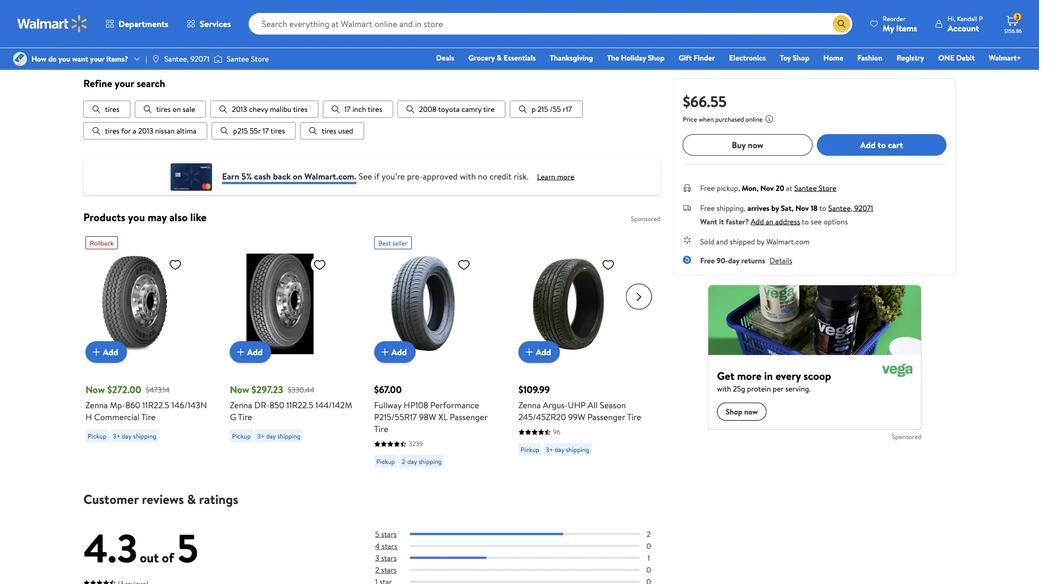Task type: locate. For each thing, give the bounding box(es) containing it.
buy now button
[[683, 134, 813, 156]]

3 product group from the left
[[374, 232, 503, 472]]

tires inside 17 inch tires button
[[368, 104, 382, 114]]

walmart+
[[989, 53, 1021, 63]]

electronics link
[[724, 52, 771, 64]]

zenna inside the now $297.23 $330.44 zenna dr-850 11r22.5 144/142m g tire
[[230, 399, 252, 411]]

how
[[31, 54, 46, 64]]

free up the want
[[700, 203, 715, 213]]

add to favorites list, fullway hp108 performance p215/55r17 98w xl passenger tire image
[[458, 258, 471, 271]]

11r22.5 inside now $272.00 $473.14 zenna mp-860 11r22.5 146/143n h commercial tire
[[142, 399, 169, 411]]

2 horizontal spatial 3+
[[546, 445, 553, 454]]

progress bar for 4 stars
[[410, 545, 640, 548]]

add inside free shipping, arrives by sat, nov 18 to santee, 92071 want it faster? add an address to see options
[[751, 216, 764, 227]]

zenna argus-uhp all season 245/45zr20 99w passenger tire image
[[519, 253, 619, 354]]

add to cart image
[[90, 346, 103, 359], [234, 346, 247, 359], [523, 346, 536, 359]]

grocery
[[469, 53, 495, 63]]

options
[[824, 216, 848, 227]]

0 vertical spatial to
[[878, 139, 886, 151]]

on right back
[[293, 170, 302, 182]]

santee, up options
[[829, 203, 853, 213]]

nov left 18
[[796, 203, 809, 213]]

17 inch tires list item
[[323, 101, 393, 118]]

1 now from the left
[[86, 383, 105, 396]]

17 inside button
[[344, 104, 351, 114]]

warnings
[[92, 6, 126, 18]]

progress bar for 2 stars
[[410, 569, 640, 571]]

p 215 /55 r17 list item
[[510, 101, 583, 118]]

1 vertical spatial free
[[700, 203, 715, 213]]

5 progress bar from the top
[[410, 581, 640, 583]]

11r22.5 down $473.14
[[142, 399, 169, 411]]

3 add to cart image from the left
[[523, 346, 536, 359]]

3 progress bar from the top
[[410, 557, 640, 559]]

0 horizontal spatial 11r22.5
[[142, 399, 169, 411]]

3 free from the top
[[700, 255, 715, 266]]

credit
[[490, 170, 512, 182]]

1 horizontal spatial 17
[[344, 104, 351, 114]]

0 vertical spatial sponsored
[[631, 214, 661, 223]]

tires up the 'nissan'
[[156, 104, 171, 114]]

1 vertical spatial by
[[757, 236, 765, 247]]

santee, inside free shipping, arrives by sat, nov 18 to santee, 92071 want it faster? add an address to see options
[[829, 203, 853, 213]]

0 vertical spatial you
[[58, 54, 70, 64]]

1 horizontal spatial 92071
[[855, 203, 873, 213]]

performance
[[430, 399, 479, 411]]

product group containing now $272.00
[[86, 232, 215, 472]]

passenger inside $67.00 fullway hp108 performance p215/55r17 98w xl passenger tire
[[450, 411, 488, 423]]

0 vertical spatial 92071
[[191, 54, 209, 64]]

finder
[[694, 53, 715, 63]]

11r22.5
[[142, 399, 169, 411], [286, 399, 313, 411]]

stars right the 4 at the left
[[382, 541, 397, 552]]

1 free from the top
[[700, 183, 715, 193]]

2013 chevy malibu tires
[[232, 104, 308, 114]]

1 horizontal spatial store
[[819, 183, 837, 193]]

nissan
[[155, 125, 175, 136]]

tire right "g"
[[238, 411, 252, 423]]

1 horizontal spatial nov
[[796, 203, 809, 213]]

2 horizontal spatial add to cart image
[[523, 346, 536, 359]]

by right shipped at the right top of the page
[[757, 236, 765, 247]]

0 vertical spatial santee,
[[164, 54, 189, 64]]

5 right the of
[[177, 521, 198, 575]]

add up $67.00
[[392, 346, 407, 358]]

warning
[[190, 27, 222, 39]]

0 horizontal spatial to
[[802, 216, 809, 227]]

1 vertical spatial your
[[115, 76, 134, 90]]

tires inside p215 55r 17 tires button
[[271, 125, 285, 136]]

1 horizontal spatial &
[[497, 53, 502, 63]]

1 progress bar from the top
[[410, 533, 640, 536]]

santee store
[[227, 54, 269, 64]]

4 product group from the left
[[519, 232, 648, 472]]

cash
[[254, 170, 271, 182]]

now
[[748, 139, 764, 151]]

add up $109.99
[[536, 346, 551, 358]]

earn 5% cash back on walmart.com. see if you're pre-approved with no credit risk.
[[222, 170, 529, 182]]

1 vertical spatial nov
[[796, 203, 809, 213]]

5 up the 4 at the left
[[375, 529, 379, 540]]

2 11r22.5 from the left
[[286, 399, 313, 411]]

tires inside tires for a 2013 nissan altima button
[[105, 125, 119, 136]]

1 horizontal spatial on
[[293, 170, 302, 182]]

146/143n
[[171, 399, 207, 411]]

tires list item
[[83, 101, 130, 118]]

day down 3239
[[407, 457, 417, 466]]

santee, down california state chemical warning text none
[[164, 54, 189, 64]]

3+ day shipping down commercial
[[113, 431, 156, 441]]

2008 toyota camry tire list item
[[398, 101, 506, 118]]

 image
[[214, 54, 222, 64]]

now for $297.23
[[230, 383, 249, 396]]

your down the items?
[[115, 76, 134, 90]]

1 passenger from the left
[[450, 411, 488, 423]]

pickup down 245/45zr20
[[521, 445, 539, 454]]

pickup down h
[[88, 431, 106, 441]]

2 progress bar from the top
[[410, 545, 640, 548]]

free left 90-
[[700, 255, 715, 266]]

1 vertical spatial 2013
[[138, 125, 153, 136]]

1 horizontal spatial 2013
[[232, 104, 247, 114]]

tires down malibu
[[271, 125, 285, 136]]

add button up $67.00
[[374, 341, 416, 363]]

out
[[140, 549, 159, 567]]

you
[[58, 54, 70, 64], [128, 210, 145, 225]]

stars for 3 stars
[[381, 553, 397, 563]]

2013
[[232, 104, 247, 114], [138, 125, 153, 136]]

1 vertical spatial you
[[128, 210, 145, 225]]

$67.00 fullway hp108 performance p215/55r17 98w xl passenger tire
[[374, 383, 488, 435]]

shipped
[[730, 236, 755, 247]]

search icon image
[[837, 19, 846, 28]]

zenna left mp-
[[86, 399, 108, 411]]

product group
[[86, 232, 215, 472], [230, 232, 359, 472], [374, 232, 503, 472], [519, 232, 648, 472]]

2 for 2
[[647, 529, 651, 540]]

now $297.23 $330.44 zenna dr-850 11r22.5 144/142m g tire
[[230, 383, 352, 423]]

0 vertical spatial your
[[90, 54, 105, 64]]

 image for santee, 92071
[[151, 55, 160, 63]]

tire right 860
[[141, 411, 156, 423]]

zenna inside now $272.00 $473.14 zenna mp-860 11r22.5 146/143n h commercial tire
[[86, 399, 108, 411]]

0 vertical spatial 17
[[344, 104, 351, 114]]

stars down 3 stars
[[381, 565, 397, 575]]

2 add button from the left
[[230, 341, 271, 363]]

0 horizontal spatial 2013
[[138, 125, 153, 136]]

capital one  earn 5% cash back on walmart.com. see if you're pre-approved with no credit risk. learn more element
[[537, 171, 575, 182]]

tires left used
[[322, 125, 336, 136]]

list
[[83, 101, 661, 140]]

 image left how
[[13, 52, 27, 66]]

3+ down commercial
[[113, 431, 120, 441]]

store up chevy
[[251, 54, 269, 64]]

3+ day shipping down 850
[[257, 431, 301, 441]]

to inside add to cart button
[[878, 139, 886, 151]]

2013 right a
[[138, 125, 153, 136]]

0 horizontal spatial passenger
[[450, 411, 488, 423]]

3+ day shipping down the "96"
[[546, 445, 589, 454]]

by left the sat,
[[771, 203, 779, 213]]

sold
[[700, 236, 715, 247]]

tire inside $109.99 zenna argus-uhp all season 245/45zr20 99w passenger tire
[[627, 411, 641, 423]]

3 stars
[[375, 553, 397, 563]]

0 vertical spatial 3
[[1016, 12, 1019, 21]]

more
[[557, 171, 575, 182]]

0 vertical spatial 2013
[[232, 104, 247, 114]]

2 horizontal spatial to
[[878, 139, 886, 151]]

1 horizontal spatial  image
[[151, 55, 160, 63]]

nov inside free shipping, arrives by sat, nov 18 to santee, 92071 want it faster? add an address to see options
[[796, 203, 809, 213]]

1 11r22.5 from the left
[[142, 399, 169, 411]]

free left pickup, at the right of page
[[700, 183, 715, 193]]

2 down 3 stars
[[375, 565, 379, 575]]

0 horizontal spatial zenna
[[86, 399, 108, 411]]

0 horizontal spatial add to cart image
[[90, 346, 103, 359]]

stars down 4 stars
[[381, 553, 397, 563]]

add button up $272.00 at left bottom
[[86, 341, 127, 363]]

zenna inside $109.99 zenna argus-uhp all season 245/45zr20 99w passenger tire
[[519, 399, 541, 411]]

0 horizontal spatial 5
[[177, 521, 198, 575]]

1 horizontal spatial passenger
[[588, 411, 625, 423]]

add to favorites list, zenna mp-860 11r22.5 146/143n h commercial tire image
[[169, 258, 182, 271]]

add to cart image for zenna argus-uhp all season 245/45zr20 99w passenger tire
[[523, 346, 536, 359]]

0 vertical spatial free
[[700, 183, 715, 193]]

1 product group from the left
[[86, 232, 215, 472]]

my
[[883, 22, 894, 34]]

toy shop
[[780, 53, 810, 63]]

3 zenna from the left
[[519, 399, 541, 411]]

1 horizontal spatial santee,
[[829, 203, 853, 213]]

2013 chevy malibu tires list item
[[210, 101, 318, 118]]

pickup
[[88, 431, 106, 441], [232, 431, 251, 441], [521, 445, 539, 454], [376, 457, 395, 466]]

0 up 1
[[647, 541, 651, 552]]

4 add button from the left
[[519, 341, 560, 363]]

tires inside "2013 chevy malibu tires" button
[[293, 104, 308, 114]]

0 horizontal spatial 3
[[375, 553, 379, 563]]

add left an
[[751, 216, 764, 227]]

2 vertical spatial to
[[802, 216, 809, 227]]

store
[[251, 54, 269, 64], [819, 183, 837, 193]]

17 left the inch at the top of the page
[[344, 104, 351, 114]]

1 vertical spatial santee
[[794, 183, 817, 193]]

1 horizontal spatial 2
[[647, 529, 651, 540]]

1 horizontal spatial 3
[[1016, 12, 1019, 21]]

0 for 4 stars
[[647, 541, 651, 552]]

free for free pickup, mon, nov 20 at santee store
[[700, 183, 715, 193]]

day down the "96"
[[555, 445, 565, 454]]

2 horizontal spatial 3+ day shipping
[[546, 445, 589, 454]]

2 0 from the top
[[647, 565, 651, 575]]

0 vertical spatial nov
[[761, 183, 774, 193]]

1 0 from the top
[[647, 541, 651, 552]]

2 add to cart image from the left
[[234, 346, 247, 359]]

free pickup, mon, nov 20 at santee store
[[700, 183, 837, 193]]

on
[[173, 104, 181, 114], [293, 170, 302, 182]]

passenger right 99w
[[588, 411, 625, 423]]

add
[[860, 139, 876, 151], [751, 216, 764, 227], [103, 346, 118, 358], [247, 346, 263, 358], [392, 346, 407, 358], [536, 346, 551, 358]]

store up santee, 92071 button
[[819, 183, 837, 193]]

17 inch tires
[[344, 104, 382, 114]]

shipping down 3239
[[419, 457, 442, 466]]

1 horizontal spatial 11r22.5
[[286, 399, 313, 411]]

 image right |
[[151, 55, 160, 63]]

2 horizontal spatial zenna
[[519, 399, 541, 411]]

0 vertical spatial 2
[[647, 529, 651, 540]]

zenna down $109.99
[[519, 399, 541, 411]]

p
[[532, 104, 536, 114]]

& right the "grocery"
[[497, 53, 502, 63]]

2 vertical spatial free
[[700, 255, 715, 266]]

sponsored
[[631, 214, 661, 223], [892, 433, 922, 442]]

tires for a 2013 nissan altima list item
[[83, 122, 207, 140]]

you right do
[[58, 54, 70, 64]]

free inside free shipping, arrives by sat, nov 18 to santee, 92071 want it faster? add an address to see options
[[700, 203, 715, 213]]

add for fullway hp108 performance p215/55r17 98w xl passenger tire image
[[392, 346, 407, 358]]

electronics
[[729, 53, 766, 63]]

0 horizontal spatial on
[[173, 104, 181, 114]]

1 horizontal spatial add to cart image
[[234, 346, 247, 359]]

shop right the toy
[[793, 53, 810, 63]]

tires down refine your search
[[105, 104, 119, 114]]

5
[[177, 521, 198, 575], [375, 529, 379, 540]]

now left "$297.23"
[[230, 383, 249, 396]]

may
[[148, 210, 167, 225]]

santee right at
[[794, 183, 817, 193]]

2 free from the top
[[700, 203, 715, 213]]

add for zenna dr-850 11r22.5 144/142m g tire image
[[247, 346, 263, 358]]

nov left 20
[[761, 183, 774, 193]]

state
[[131, 27, 151, 39]]

3+ down the "96"
[[546, 445, 553, 454]]

add to cart image
[[379, 346, 392, 359]]

stars for 2 stars
[[381, 565, 397, 575]]

to left "cart" at the top of page
[[878, 139, 886, 151]]

0 horizontal spatial you
[[58, 54, 70, 64]]

0 down 1
[[647, 565, 651, 575]]

$473.14
[[146, 384, 170, 395]]

earn
[[222, 170, 239, 182]]

1 zenna from the left
[[86, 399, 108, 411]]

1 horizontal spatial zenna
[[230, 399, 252, 411]]

0 horizontal spatial 92071
[[191, 54, 209, 64]]

argus-
[[543, 399, 568, 411]]

0 horizontal spatial 3+
[[113, 431, 120, 441]]

0 vertical spatial store
[[251, 54, 269, 64]]

customer reviews & ratings
[[83, 491, 238, 509]]

now inside the now $297.23 $330.44 zenna dr-850 11r22.5 144/142m g tire
[[230, 383, 249, 396]]

3 up $156.86 on the right of the page
[[1016, 12, 1019, 21]]

santee store button
[[794, 183, 837, 193]]

55r
[[250, 125, 261, 136]]

tire down fullway
[[374, 423, 388, 435]]

0 horizontal spatial your
[[90, 54, 105, 64]]

add inside button
[[860, 139, 876, 151]]

add to favorites list, zenna argus-uhp all season 245/45zr20 99w passenger tire image
[[602, 258, 615, 271]]

zenna dr-850 11r22.5 144/142m g tire image
[[230, 253, 331, 354]]

1 horizontal spatial shop
[[793, 53, 810, 63]]

5%
[[241, 170, 252, 182]]

california state chemical warning text none
[[92, 27, 240, 53]]

1 horizontal spatial sponsored
[[892, 433, 922, 442]]

tires right the inch at the top of the page
[[368, 104, 382, 114]]

2 product group from the left
[[230, 232, 359, 472]]

0 horizontal spatial 17
[[263, 125, 269, 136]]

11r22.5 down $330.44
[[286, 399, 313, 411]]

0 horizontal spatial 2
[[375, 565, 379, 575]]

 image for how do you want your items?
[[13, 52, 27, 66]]

stars for 5 stars
[[381, 529, 397, 540]]

0 horizontal spatial by
[[757, 236, 765, 247]]

0 horizontal spatial store
[[251, 54, 269, 64]]

3+ down dr-
[[257, 431, 265, 441]]

0 vertical spatial on
[[173, 104, 181, 114]]

shipping
[[133, 431, 156, 441], [277, 431, 301, 441], [566, 445, 589, 454], [419, 457, 442, 466]]

1 vertical spatial 3
[[375, 553, 379, 563]]

now inside now $272.00 $473.14 zenna mp-860 11r22.5 146/143n h commercial tire
[[86, 383, 105, 396]]

add button up "$297.23"
[[230, 341, 271, 363]]

3 down the 4 at the left
[[375, 553, 379, 563]]

zenna left dr-
[[230, 399, 252, 411]]

free 90-day returns details
[[700, 255, 792, 266]]

to left see
[[802, 216, 809, 227]]

day left "returns"
[[728, 255, 740, 266]]

1 vertical spatial 2
[[375, 565, 379, 575]]

debit
[[957, 53, 975, 63]]

sale
[[183, 104, 195, 114]]

when
[[699, 115, 714, 124]]

2 up 1
[[647, 529, 651, 540]]

1 horizontal spatial your
[[115, 76, 134, 90]]

shipping down 99w
[[566, 445, 589, 454]]

one debit
[[938, 53, 975, 63]]

850
[[270, 399, 284, 411]]

the
[[607, 53, 619, 63]]

shop
[[648, 53, 665, 63], [793, 53, 810, 63]]

shop right holiday
[[648, 53, 665, 63]]

the holiday shop
[[607, 53, 665, 63]]

if
[[374, 170, 380, 182]]

by inside free shipping, arrives by sat, nov 18 to santee, 92071 want it faster? add an address to see options
[[771, 203, 779, 213]]

passenger right xl
[[450, 411, 488, 423]]

0 horizontal spatial now
[[86, 383, 105, 396]]

0 horizontal spatial 3+ day shipping
[[113, 431, 156, 441]]

0 vertical spatial 0
[[647, 541, 651, 552]]

11r22.5 inside the now $297.23 $330.44 zenna dr-850 11r22.5 144/142m g tire
[[286, 399, 313, 411]]

warnings image
[[639, 9, 652, 22]]

2 now from the left
[[230, 383, 249, 396]]

1 horizontal spatial now
[[230, 383, 249, 396]]

essentials
[[504, 53, 536, 63]]

2013 left chevy
[[232, 104, 247, 114]]

tires inside tires on sale button
[[156, 104, 171, 114]]

3+ day shipping for $272.00
[[113, 431, 156, 441]]

add up $272.00 at left bottom
[[103, 346, 118, 358]]

 image
[[13, 52, 27, 66], [151, 55, 160, 63]]

& left the ratings
[[187, 491, 196, 509]]

pickup,
[[717, 183, 740, 193]]

17 right 55r
[[263, 125, 269, 136]]

tires left for
[[105, 125, 119, 136]]

now $272.00 $473.14 zenna mp-860 11r22.5 146/143n h commercial tire
[[86, 383, 207, 423]]

stars up 4 stars
[[381, 529, 397, 540]]

2 shop from the left
[[793, 53, 810, 63]]

0 horizontal spatial  image
[[13, 52, 27, 66]]

0 vertical spatial by
[[771, 203, 779, 213]]

1 vertical spatial 92071
[[855, 203, 873, 213]]

malibu
[[270, 104, 291, 114]]

on left sale
[[173, 104, 181, 114]]

add up "$297.23"
[[247, 346, 263, 358]]

3 add button from the left
[[374, 341, 416, 363]]

items
[[896, 22, 917, 34]]

3 for 3 stars
[[375, 553, 379, 563]]

1 add button from the left
[[86, 341, 127, 363]]

add button for zenna dr-850 11r22.5 144/142m g tire image
[[230, 341, 271, 363]]

92071 down warning
[[191, 54, 209, 64]]

2 passenger from the left
[[588, 411, 625, 423]]

reorder my items
[[883, 14, 917, 34]]

add left "cart" at the top of page
[[860, 139, 876, 151]]

0 horizontal spatial santee,
[[164, 54, 189, 64]]

1 vertical spatial &
[[187, 491, 196, 509]]

h
[[86, 411, 92, 423]]

zenna
[[86, 399, 108, 411], [230, 399, 252, 411], [519, 399, 541, 411]]

1 vertical spatial santee,
[[829, 203, 853, 213]]

to right 18
[[820, 203, 827, 213]]

risk.
[[514, 170, 529, 182]]

add button up $109.99
[[519, 341, 560, 363]]

tire inside $67.00 fullway hp108 performance p215/55r17 98w xl passenger tire
[[374, 423, 388, 435]]

do
[[48, 54, 57, 64]]

2 zenna from the left
[[230, 399, 252, 411]]

commercial
[[94, 411, 140, 423]]

92071 right 18
[[855, 203, 873, 213]]

dr-
[[254, 399, 270, 411]]

you left may
[[128, 210, 145, 225]]

your down none on the top of the page
[[90, 54, 105, 64]]

1 vertical spatial 17
[[263, 125, 269, 136]]

products
[[83, 210, 125, 225]]

tires for a 2013 nissan altima button
[[83, 122, 207, 140]]

altima
[[177, 125, 196, 136]]

1 vertical spatial to
[[820, 203, 827, 213]]

progress bar
[[410, 533, 640, 536], [410, 545, 640, 548], [410, 557, 640, 559], [410, 569, 640, 571], [410, 581, 640, 583]]

4 progress bar from the top
[[410, 569, 640, 571]]

1 vertical spatial 0
[[647, 565, 651, 575]]

0 horizontal spatial &
[[187, 491, 196, 509]]

best seller
[[379, 238, 408, 247]]

refine
[[83, 76, 112, 90]]

1 horizontal spatial by
[[771, 203, 779, 213]]

fullway hp108 performance p215/55r17 98w xl passenger tire image
[[374, 253, 475, 354]]

3239
[[409, 439, 423, 448]]

santee down text
[[227, 54, 249, 64]]

tire right season
[[627, 411, 641, 423]]

0 horizontal spatial santee
[[227, 54, 249, 64]]

now up h
[[86, 383, 105, 396]]

tires right malibu
[[293, 104, 308, 114]]

by for sat,
[[771, 203, 779, 213]]

0 horizontal spatial shop
[[648, 53, 665, 63]]



Task type: describe. For each thing, give the bounding box(es) containing it.
tires used list item
[[300, 122, 364, 140]]

free for free 90-day returns details
[[700, 255, 715, 266]]

1 vertical spatial store
[[819, 183, 837, 193]]

0 vertical spatial &
[[497, 53, 502, 63]]

hp108
[[404, 399, 428, 411]]

chevy
[[249, 104, 268, 114]]

1 vertical spatial on
[[293, 170, 302, 182]]

1
[[648, 553, 650, 563]]

home
[[824, 53, 844, 63]]

1 horizontal spatial to
[[820, 203, 827, 213]]

add to favorites list, zenna dr-850 11r22.5 144/142m g tire image
[[313, 258, 326, 271]]

2008 toyota camry tire button
[[398, 101, 506, 118]]

Search search field
[[249, 13, 853, 35]]

pickup down "g"
[[232, 431, 251, 441]]

the holiday shop link
[[602, 52, 670, 64]]

1 horizontal spatial 3+ day shipping
[[257, 431, 301, 441]]

1 add to cart image from the left
[[90, 346, 103, 359]]

buy
[[732, 139, 746, 151]]

reorder
[[883, 14, 906, 23]]

services
[[200, 18, 231, 30]]

deals link
[[431, 52, 459, 64]]

free shipping, arrives by sat, nov 18 to santee, 92071 want it faster? add an address to see options
[[700, 203, 873, 227]]

want
[[72, 54, 88, 64]]

215
[[538, 104, 548, 114]]

0 for 2 stars
[[647, 565, 651, 575]]

add for zenna mp-860 11r22.5 146/143n h commercial tire image
[[103, 346, 118, 358]]

1 horizontal spatial 5
[[375, 529, 379, 540]]

toyota
[[438, 104, 460, 114]]

next slide for products you may also like list image
[[626, 284, 652, 310]]

shipping down 860
[[133, 431, 156, 441]]

3+ for $272.00
[[113, 431, 120, 441]]

progress bar for 3 stars
[[410, 557, 640, 559]]

reviews
[[142, 491, 184, 509]]

details
[[770, 255, 792, 266]]

hi,
[[948, 14, 956, 23]]

$109.99
[[519, 383, 550, 396]]

0 vertical spatial santee
[[227, 54, 249, 64]]

p215 55r 17 tires list item
[[212, 122, 296, 140]]

shipping down the now $297.23 $330.44 zenna dr-850 11r22.5 144/142m g tire
[[277, 431, 301, 441]]

a
[[133, 125, 136, 136]]

customer
[[83, 491, 139, 509]]

arrives
[[748, 203, 770, 213]]

how do you want your items?
[[31, 54, 128, 64]]

mon,
[[742, 183, 759, 193]]

tires inside tires used button
[[322, 125, 336, 136]]

thanksgiving
[[550, 53, 593, 63]]

96
[[553, 427, 560, 436]]

/55
[[550, 104, 561, 114]]

$67.00
[[374, 383, 402, 396]]

3+ day shipping for zenna
[[546, 445, 589, 454]]

Walmart Site-Wide search field
[[249, 13, 853, 35]]

gift
[[679, 53, 692, 63]]

it
[[719, 216, 724, 227]]

hi, kendall p account
[[948, 14, 983, 34]]

sold and shipped by walmart.com
[[700, 236, 810, 247]]

1 horizontal spatial santee
[[794, 183, 817, 193]]

tires on sale button
[[135, 101, 206, 118]]

cart
[[888, 139, 903, 151]]

144/142m
[[316, 399, 352, 411]]

santee, 92071
[[164, 54, 209, 64]]

want
[[700, 216, 717, 227]]

add button for zenna argus-uhp all season 245/45zr20 99w passenger tire image
[[519, 341, 560, 363]]

1 shop from the left
[[648, 53, 665, 63]]

toy shop link
[[775, 52, 814, 64]]

add button for fullway hp108 performance p215/55r17 98w xl passenger tire image
[[374, 341, 416, 363]]

departments
[[119, 18, 168, 30]]

tire inside the now $297.23 $330.44 zenna dr-850 11r22.5 144/142m g tire
[[238, 411, 252, 423]]

tire
[[483, 104, 495, 114]]

4
[[375, 541, 380, 552]]

tire inside now $272.00 $473.14 zenna mp-860 11r22.5 146/143n h commercial tire
[[141, 411, 156, 423]]

3 for 3
[[1016, 12, 1019, 21]]

fashion
[[858, 53, 883, 63]]

by for walmart.com
[[757, 236, 765, 247]]

stars for 4 stars
[[382, 541, 397, 552]]

p215 55r 17 tires
[[233, 125, 285, 136]]

20
[[776, 183, 784, 193]]

uhp
[[568, 399, 586, 411]]

walmart.com.
[[304, 170, 356, 182]]

passenger inside $109.99 zenna argus-uhp all season 245/45zr20 99w passenger tire
[[588, 411, 625, 423]]

pickup left 2- in the left bottom of the page
[[376, 457, 395, 466]]

11r22.5 for $297.23
[[286, 399, 313, 411]]

progress bar for 5 stars
[[410, 533, 640, 536]]

list containing tires
[[83, 101, 661, 140]]

$109.99 zenna argus-uhp all season 245/45zr20 99w passenger tire
[[519, 383, 641, 423]]

tires inside tires button
[[105, 104, 119, 114]]

learn more
[[537, 171, 575, 182]]

season
[[600, 399, 626, 411]]

add button for zenna mp-860 11r22.5 146/143n h commercial tire image
[[86, 341, 127, 363]]

4.3
[[83, 521, 138, 575]]

none
[[92, 42, 110, 53]]

kendall
[[957, 14, 978, 23]]

chemical
[[153, 27, 188, 39]]

p215
[[233, 125, 248, 136]]

ratings
[[199, 491, 238, 509]]

camry
[[462, 104, 482, 114]]

holiday
[[621, 53, 646, 63]]

p215/55r17
[[374, 411, 417, 423]]

walmart image
[[17, 15, 88, 32]]

92071 inside free shipping, arrives by sat, nov 18 to santee, 92071 want it faster? add an address to see options
[[855, 203, 873, 213]]

2008 toyota camry tire
[[419, 104, 495, 114]]

now for $272.00
[[86, 383, 105, 396]]

tires used button
[[300, 122, 364, 140]]

and
[[716, 236, 728, 247]]

99w
[[568, 411, 586, 423]]

add for zenna argus-uhp all season 245/45zr20 99w passenger tire image
[[536, 346, 551, 358]]

r17
[[563, 104, 572, 114]]

2013 chevy malibu tires button
[[210, 101, 318, 118]]

zenna for $272.00
[[86, 399, 108, 411]]

see
[[359, 170, 372, 182]]

$66.55
[[683, 91, 727, 112]]

11r22.5 for $272.00
[[142, 399, 169, 411]]

back
[[273, 170, 291, 182]]

california
[[92, 27, 129, 39]]

1 horizontal spatial you
[[128, 210, 145, 225]]

product group containing $67.00
[[374, 232, 503, 472]]

product group containing now $297.23
[[230, 232, 359, 472]]

all
[[588, 399, 598, 411]]

add to cart image for zenna dr-850 11r22.5 144/142m g tire
[[234, 346, 247, 359]]

day down 850
[[266, 431, 276, 441]]

capitalone image
[[170, 163, 213, 191]]

2 for 2 stars
[[375, 565, 379, 575]]

gift finder
[[679, 53, 715, 63]]

thanksgiving link
[[545, 52, 598, 64]]

2-day shipping
[[402, 457, 442, 466]]

zenna for $297.23
[[230, 399, 252, 411]]

p215 55r 17 tires button
[[212, 122, 296, 140]]

fullway
[[374, 399, 402, 411]]

registry link
[[892, 52, 929, 64]]

free for free shipping, arrives by sat, nov 18 to santee, 92071 want it faster? add an address to see options
[[700, 203, 715, 213]]

0 horizontal spatial nov
[[761, 183, 774, 193]]

tires used
[[322, 125, 353, 136]]

legal information image
[[765, 115, 774, 123]]

pre-
[[407, 170, 423, 182]]

on inside button
[[173, 104, 181, 114]]

tires on sale list item
[[135, 101, 206, 118]]

zenna mp-860 11r22.5 146/143n h commercial tire image
[[86, 253, 186, 354]]

day down commercial
[[122, 431, 131, 441]]

you're
[[382, 170, 405, 182]]

1 vertical spatial sponsored
[[892, 433, 922, 442]]

3+ for zenna
[[546, 445, 553, 454]]

|
[[146, 54, 147, 64]]

5 stars
[[375, 529, 397, 540]]

17 inside button
[[263, 125, 269, 136]]

0 horizontal spatial sponsored
[[631, 214, 661, 223]]

an
[[766, 216, 774, 227]]

add an address button
[[751, 216, 800, 227]]

buy now
[[732, 139, 764, 151]]

product group containing $109.99
[[519, 232, 648, 472]]

1 horizontal spatial 3+
[[257, 431, 265, 441]]



Task type: vqa. For each thing, say whether or not it's contained in the screenshot.
right Nov
yes



